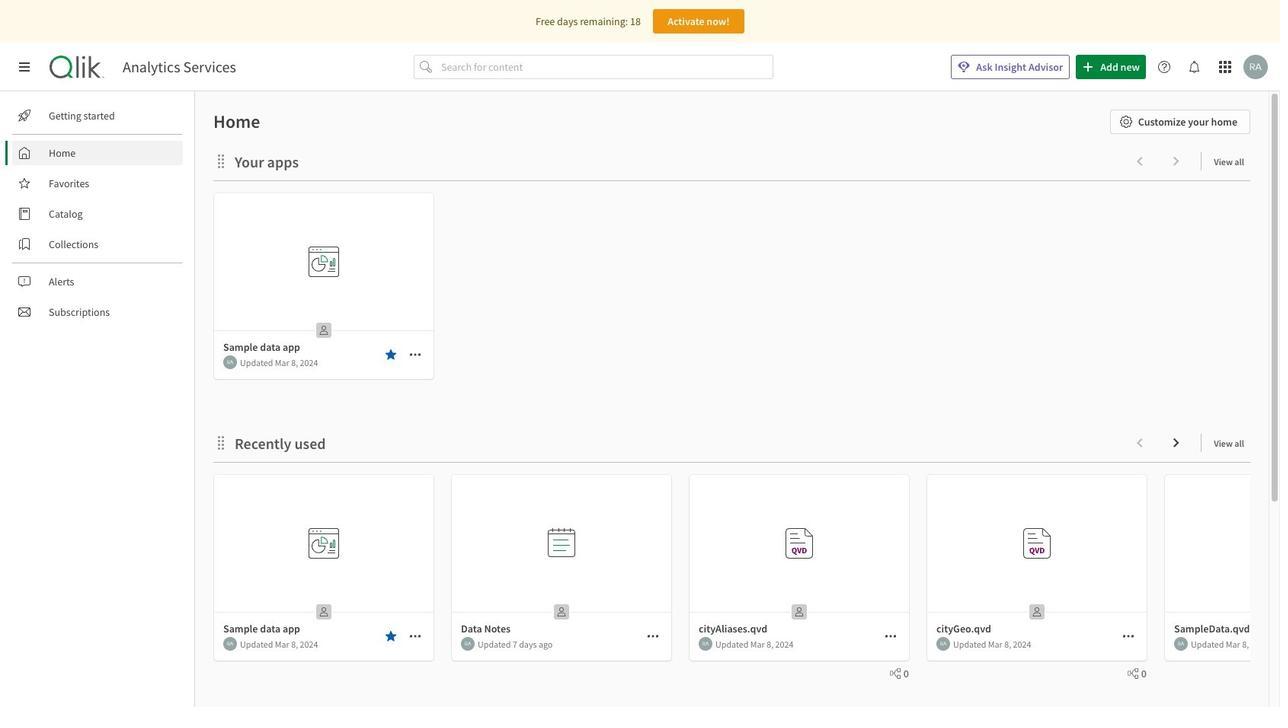 Task type: describe. For each thing, give the bounding box(es) containing it.
4 ruby anderson image from the left
[[937, 638, 950, 652]]

1 ruby anderson image from the left
[[223, 638, 237, 652]]

navigation pane element
[[0, 98, 194, 331]]

close sidebar menu image
[[18, 61, 30, 73]]

analytics services element
[[123, 58, 236, 76]]

0 vertical spatial move collection image
[[213, 154, 229, 169]]

remove from favorites image for first ruby anderson image from the left
[[385, 631, 397, 643]]

1 vertical spatial move collection image
[[213, 436, 229, 451]]

0 horizontal spatial ruby anderson image
[[223, 356, 237, 370]]



Task type: locate. For each thing, give the bounding box(es) containing it.
1 vertical spatial remove from favorites image
[[385, 631, 397, 643]]

Search for content text field
[[438, 55, 774, 79]]

more actions image
[[409, 349, 421, 361], [409, 631, 421, 643], [647, 631, 659, 643], [885, 631, 897, 643]]

move collection image
[[213, 154, 229, 169], [213, 436, 229, 451]]

1 vertical spatial ruby anderson image
[[223, 356, 237, 370]]

2 ruby anderson image from the left
[[461, 638, 475, 652]]

remove from favorites image
[[385, 349, 397, 361], [385, 631, 397, 643]]

0 vertical spatial remove from favorites image
[[385, 349, 397, 361]]

main content
[[189, 91, 1280, 708]]

2 remove from favorites image from the top
[[385, 631, 397, 643]]

0 vertical spatial ruby anderson image
[[1244, 55, 1268, 79]]

remove from favorites image for the leftmost ruby anderson icon
[[385, 349, 397, 361]]

ruby anderson image
[[1244, 55, 1268, 79], [223, 356, 237, 370]]

ruby anderson image
[[223, 638, 237, 652], [461, 638, 475, 652], [699, 638, 713, 652], [937, 638, 950, 652], [1174, 638, 1188, 652]]

3 ruby anderson image from the left
[[699, 638, 713, 652]]

5 ruby anderson image from the left
[[1174, 638, 1188, 652]]

1 horizontal spatial ruby anderson image
[[1244, 55, 1268, 79]]

1 remove from favorites image from the top
[[385, 349, 397, 361]]

ruby anderson element
[[223, 356, 237, 370], [223, 638, 237, 652], [461, 638, 475, 652], [699, 638, 713, 652], [937, 638, 950, 652], [1174, 638, 1188, 652]]



